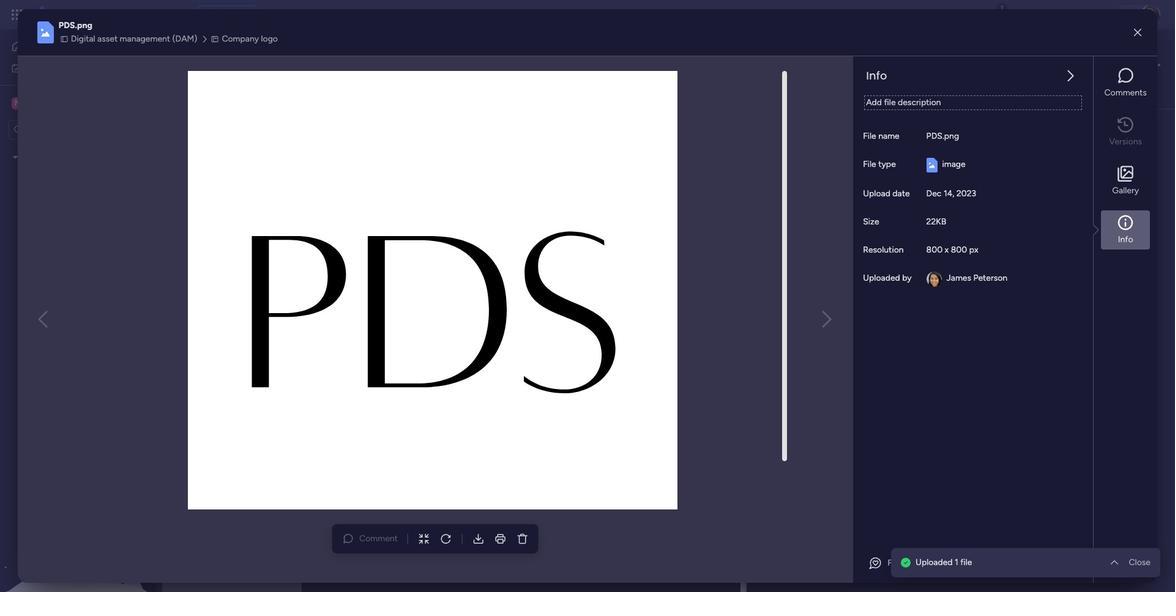 Task type: locate. For each thing, give the bounding box(es) containing it.
pds.png up the home button
[[59, 20, 92, 30]]

activity log button
[[858, 87, 923, 106]]

0 vertical spatial uploaded
[[863, 273, 901, 283]]

log
[[899, 91, 913, 101]]

digital asset management (dam)
[[71, 33, 197, 44], [186, 39, 511, 66]]

james peterson image up comments
[[1114, 58, 1130, 73]]

of right package
[[308, 68, 316, 78]]

showing
[[764, 150, 798, 160]]

add view image
[[1149, 92, 1154, 101]]

(dam) up learn
[[172, 33, 197, 44]]

1 vertical spatial company logo
[[760, 58, 842, 73]]

home
[[28, 41, 52, 51]]

pds.png up files
[[767, 276, 800, 287]]

0 vertical spatial logo
[[261, 33, 278, 44]]

1 horizontal spatial see
[[503, 67, 518, 78]]

800
[[927, 245, 943, 255], [951, 245, 968, 255]]

company logo inside company logo button
[[222, 33, 278, 44]]

company logo down plans
[[222, 33, 278, 44]]

add to favorites image
[[540, 46, 552, 58]]

1 horizontal spatial of
[[820, 150, 829, 160]]

pds.png
[[59, 20, 92, 30], [927, 131, 960, 141], [767, 276, 800, 287]]

comments button
[[1102, 63, 1151, 103]]

monday work management
[[54, 7, 190, 21]]

lottie animation image
[[0, 469, 156, 593]]

1 horizontal spatial james peterson image
[[1141, 5, 1161, 24]]

digital up more
[[186, 39, 247, 66]]

0 vertical spatial info
[[866, 68, 887, 83]]

list box
[[0, 144, 156, 396]]

0 horizontal spatial james peterson image
[[1114, 58, 1130, 73]]

company inside button
[[222, 33, 259, 44]]

2 file from the top
[[863, 159, 877, 169]]

updates / 1 button
[[762, 87, 824, 106]]

upload date
[[863, 188, 910, 199]]

file right feedback
[[961, 558, 973, 568]]

close button
[[1124, 554, 1156, 573]]

file
[[863, 131, 877, 141], [863, 159, 877, 169]]

0 horizontal spatial logo
[[261, 33, 278, 44]]

asset up package
[[252, 39, 304, 66]]

1 left out
[[800, 150, 803, 160]]

0 horizontal spatial (dam)
[[172, 33, 197, 44]]

1 horizontal spatial company logo
[[760, 58, 842, 73]]

logo
[[261, 33, 278, 44], [818, 58, 842, 73]]

company down close icon
[[760, 58, 815, 73]]

1 horizontal spatial digital
[[186, 39, 247, 66]]

option
[[0, 146, 156, 149]]

1 vertical spatial see
[[503, 67, 518, 78]]

work
[[99, 7, 121, 21]]

add for add file
[[770, 128, 785, 139]]

lottie animation element
[[0, 469, 156, 593]]

file for file name
[[863, 131, 877, 141]]

james peterson image right help "image"
[[1141, 5, 1161, 24]]

my work image
[[11, 62, 22, 73]]

2 horizontal spatial pds.png
[[927, 131, 960, 141]]

asset down work
[[97, 33, 118, 44]]

0 horizontal spatial see
[[214, 9, 229, 20]]

0 vertical spatial company
[[222, 33, 259, 44]]

1 horizontal spatial 800
[[951, 245, 968, 255]]

1 vertical spatial james peterson image
[[1114, 58, 1130, 73]]

company logo up updates / 1
[[760, 58, 842, 73]]

search everything image
[[1071, 9, 1084, 21]]

progress
[[549, 390, 582, 400]]

see
[[214, 9, 229, 20], [503, 67, 518, 78]]

digital asset management (dam) button
[[59, 32, 201, 46]]

info down gallery
[[1118, 234, 1134, 245]]

file name
[[863, 131, 900, 141]]

add file description
[[866, 97, 941, 107]]

1 right the /
[[821, 91, 824, 101]]

0 horizontal spatial of
[[308, 68, 316, 78]]

there's a configuration issue.
select which status columns will affect the progress calculation image
[[588, 390, 598, 400]]

updates
[[781, 91, 813, 101]]

(dam) up https://youtu.be/9x6_kyyrn_e
[[448, 39, 511, 66]]

2 vertical spatial pds.png
[[767, 276, 800, 287]]

file up showing
[[788, 128, 799, 139]]

learn
[[187, 68, 209, 78]]

(dam)
[[172, 33, 197, 44], [448, 39, 511, 66]]

0 horizontal spatial 800
[[927, 245, 943, 255]]

search image
[[933, 129, 943, 139]]

of
[[308, 68, 316, 78], [820, 150, 829, 160]]

more
[[520, 67, 540, 78]]

see left plans
[[214, 9, 229, 20]]

0 vertical spatial company logo
[[222, 33, 278, 44]]

logo up the /
[[818, 58, 842, 73]]

see plans
[[214, 9, 251, 20]]

1 horizontal spatial logo
[[818, 58, 842, 73]]

800 left x
[[927, 245, 943, 255]]

asset
[[97, 33, 118, 44], [252, 39, 304, 66]]

file right out
[[836, 150, 848, 160]]

1 file from the top
[[863, 131, 877, 141]]

0 vertical spatial file
[[863, 131, 877, 141]]

1 vertical spatial file
[[863, 159, 877, 169]]

Digital asset management (DAM) field
[[183, 39, 514, 66]]

logo up this
[[261, 33, 278, 44]]

add file button
[[764, 124, 804, 144]]

0 vertical spatial pds.png
[[59, 20, 92, 30]]

uploaded
[[863, 273, 901, 283], [916, 558, 953, 568]]

800 right x
[[951, 245, 968, 255]]

0 horizontal spatial uploaded
[[863, 273, 901, 283]]

1 vertical spatial logo
[[818, 58, 842, 73]]

info up activity
[[866, 68, 887, 83]]

0 vertical spatial james peterson image
[[1141, 5, 1161, 24]]

0 vertical spatial see
[[214, 9, 229, 20]]

1 horizontal spatial add
[[866, 97, 882, 107]]

uploaded 1 file
[[916, 558, 973, 568]]

of right out
[[820, 150, 829, 160]]

1 vertical spatial uploaded
[[916, 558, 953, 568]]

0 horizontal spatial asset
[[97, 33, 118, 44]]

None search field
[[832, 124, 947, 144]]

0 horizontal spatial company
[[222, 33, 259, 44]]

select product image
[[11, 9, 23, 21]]

1 horizontal spatial uploaded
[[916, 558, 953, 568]]

company down plans
[[222, 33, 259, 44]]

company
[[222, 33, 259, 44], [760, 58, 815, 73]]

notifications image
[[961, 9, 973, 21]]

videos
[[211, 566, 249, 581]]

0 vertical spatial of
[[308, 68, 316, 78]]

digital asset management (dam) down monday work management
[[71, 33, 197, 44]]

add inside 'button'
[[770, 128, 785, 139]]

management
[[124, 7, 190, 21], [120, 33, 170, 44], [309, 39, 443, 66]]

date
[[893, 188, 910, 199]]

1 horizontal spatial info
[[1118, 234, 1134, 245]]

uploaded for uploaded by
[[863, 273, 901, 283]]

website homepage redesign, main board element
[[0, 209, 156, 230]]

(dam) inside the digital asset management (dam) button
[[172, 33, 197, 44]]

gallery button
[[1102, 161, 1151, 201]]

logo inside button
[[261, 33, 278, 44]]

0 vertical spatial add
[[866, 97, 882, 107]]

apps image
[[1041, 9, 1054, 21]]

0 horizontal spatial pds.png
[[59, 20, 92, 30]]

digital down the monday
[[71, 33, 95, 44]]

add left the log
[[866, 97, 882, 107]]

1 horizontal spatial company
[[760, 58, 815, 73]]

company logo
[[222, 33, 278, 44], [760, 58, 842, 73]]

1 vertical spatial of
[[820, 150, 829, 160]]

1 vertical spatial info
[[1118, 234, 1134, 245]]

by
[[903, 273, 912, 283]]

1
[[821, 91, 824, 101], [800, 150, 803, 160], [831, 150, 834, 160], [955, 558, 959, 568]]

0 horizontal spatial company logo
[[222, 33, 278, 44]]

1 horizontal spatial asset
[[252, 39, 304, 66]]

1 vertical spatial company
[[760, 58, 815, 73]]

inbox image
[[988, 9, 1000, 21]]

pds.png up the image at the top of page
[[927, 131, 960, 141]]

james
[[947, 273, 972, 283]]

file left type on the top of page
[[863, 159, 877, 169]]

activity
[[867, 91, 897, 101]]

file type
[[863, 159, 896, 169]]

logo inside field
[[818, 58, 842, 73]]

james peterson image
[[1141, 5, 1161, 24], [1114, 58, 1130, 73]]

add up showing
[[770, 128, 785, 139]]

see left more
[[503, 67, 518, 78]]

1 right out
[[831, 150, 834, 160]]

management down monday work management
[[120, 33, 170, 44]]

file left name
[[863, 131, 877, 141]]

dec 14, 2023
[[927, 188, 977, 199]]

1 vertical spatial add
[[770, 128, 785, 139]]

file
[[884, 97, 896, 107], [788, 128, 799, 139], [836, 150, 848, 160], [961, 558, 973, 568]]

add
[[866, 97, 882, 107], [770, 128, 785, 139]]

new asset button
[[186, 118, 237, 138]]

show board description image
[[519, 47, 534, 59]]

1 horizontal spatial pds.png
[[767, 276, 800, 287]]

1 right feedback
[[955, 558, 959, 568]]

0 horizontal spatial digital
[[71, 33, 95, 44]]

files gallery button
[[764, 291, 825, 304]]

800 x 800 px
[[927, 245, 979, 255]]

0 horizontal spatial add
[[770, 128, 785, 139]]

digital
[[71, 33, 95, 44], [186, 39, 247, 66]]



Task type: describe. For each thing, give the bounding box(es) containing it.
file for file type
[[863, 159, 877, 169]]

gallery layout group
[[1085, 124, 1131, 144]]

dec
[[927, 188, 942, 199]]

plans
[[231, 9, 251, 20]]

/
[[815, 91, 819, 101]]

Search for files search field
[[832, 124, 947, 144]]

activity log
[[867, 91, 913, 101]]

2023
[[957, 188, 977, 199]]

james peterson
[[947, 273, 1008, 283]]

2 800 from the left
[[951, 245, 968, 255]]

Videos field
[[208, 566, 252, 582]]

out
[[805, 150, 818, 160]]

14,
[[944, 188, 955, 199]]

1 800 from the left
[[927, 245, 943, 255]]

company logo inside company logo field
[[760, 58, 842, 73]]

Company logo field
[[757, 58, 1108, 74]]

management inside the digital asset management (dam) button
[[120, 33, 170, 44]]

james peterson image
[[927, 272, 942, 287]]

management up the digital asset management (dam) button
[[124, 7, 190, 21]]

help image
[[1098, 9, 1111, 21]]

22kb
[[927, 216, 947, 227]]

67%
[[599, 325, 616, 336]]

showing 1 out of 1 file
[[764, 150, 848, 160]]

1 vertical spatial pds.png
[[927, 131, 960, 141]]

files gallery
[[776, 292, 821, 302]]

monday
[[54, 7, 96, 21]]

about
[[233, 68, 255, 78]]

n button
[[9, 93, 122, 114]]

package
[[273, 68, 305, 78]]

home button
[[7, 37, 132, 56]]

caret down image
[[13, 153, 18, 162]]

gallery
[[1113, 185, 1139, 196]]

owner
[[407, 242, 433, 252]]

add for add file description
[[866, 97, 882, 107]]

type
[[879, 159, 896, 169]]

feedback button
[[863, 554, 930, 574]]

download image
[[1141, 128, 1154, 140]]

gallery
[[796, 292, 821, 302]]

see plans button
[[198, 6, 257, 24]]

new asset
[[190, 122, 232, 133]]

invite members image
[[1015, 9, 1027, 21]]

upload
[[863, 188, 891, 199]]

x
[[945, 245, 949, 255]]

1 inside button
[[821, 91, 824, 101]]

digital asset management (dam) inside button
[[71, 33, 197, 44]]

of inside "learn more about this package of templates here: https://youtu.be/9x6_kyyrn_e see more"
[[308, 68, 316, 78]]

digital asset management (dam), main board element
[[0, 168, 156, 189]]

digital inside button
[[71, 33, 95, 44]]

px
[[970, 245, 979, 255]]

Progress field
[[546, 388, 585, 402]]

add file
[[770, 128, 799, 139]]

1 image
[[997, 1, 1008, 14]]

management up here:
[[309, 39, 443, 66]]

uploaded for uploaded 1 file
[[916, 558, 953, 568]]

see more link
[[502, 67, 541, 79]]

https://youtu.be/9x6_kyyrn_e
[[380, 68, 497, 78]]

Status field
[[476, 240, 507, 254]]

see inside "learn more about this package of templates here: https://youtu.be/9x6_kyyrn_e see more"
[[503, 67, 518, 78]]

asset
[[210, 122, 232, 133]]

subitem
[[294, 241, 326, 252]]

see inside button
[[214, 9, 229, 20]]

company inside field
[[760, 58, 815, 73]]

digital asset management (dam) up templates
[[186, 39, 511, 66]]

files
[[776, 292, 794, 302]]

resolution
[[863, 245, 904, 255]]

this
[[257, 68, 271, 78]]

learn more about this package of templates here: https://youtu.be/9x6_kyyrn_e see more
[[187, 67, 540, 78]]

Owner field
[[404, 240, 436, 254]]

creative requests, main board element
[[0, 189, 156, 209]]

file left the log
[[884, 97, 896, 107]]

here:
[[358, 68, 378, 78]]

image
[[943, 159, 966, 169]]

status
[[479, 242, 504, 252]]

info inside button
[[1118, 234, 1134, 245]]

company logo button
[[210, 32, 282, 46]]

close
[[1129, 558, 1151, 568]]

templates
[[318, 68, 356, 78]]

comments
[[1105, 87, 1147, 98]]

workspace image
[[12, 96, 24, 110]]

feedback
[[888, 559, 925, 569]]

file inside 'add file' 'button'
[[788, 128, 799, 139]]

size
[[863, 216, 880, 227]]

name
[[879, 131, 900, 141]]

uploaded by
[[863, 273, 912, 283]]

0 horizontal spatial info
[[866, 68, 887, 83]]

info button
[[1102, 210, 1151, 250]]

1 horizontal spatial (dam)
[[448, 39, 511, 66]]

updates / 1
[[781, 91, 824, 101]]

n
[[14, 98, 21, 108]]

peterson
[[974, 273, 1008, 283]]

more
[[211, 68, 231, 78]]

asset inside button
[[97, 33, 118, 44]]

description
[[898, 97, 941, 107]]

close image
[[762, 44, 769, 54]]

new
[[190, 122, 208, 133]]



Task type: vqa. For each thing, say whether or not it's contained in the screenshot.
complete related to Complete Profile
no



